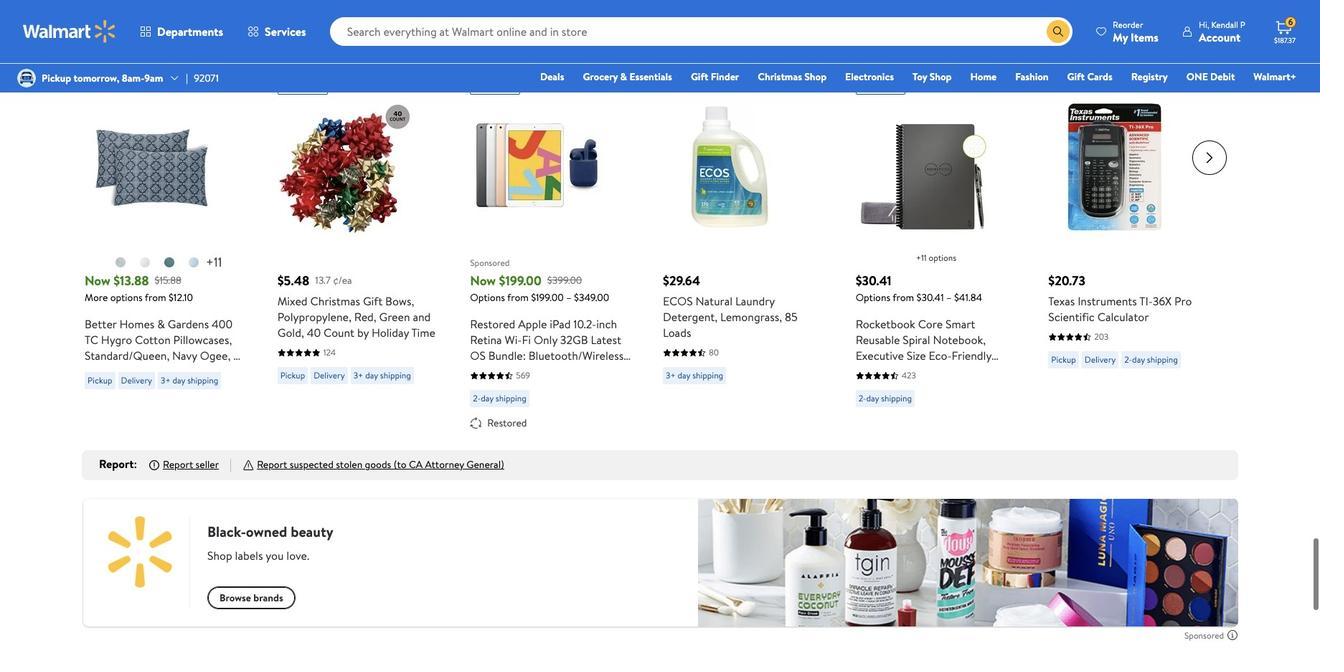 Task type: vqa. For each thing, say whether or not it's contained in the screenshot.
Home Fashion
no



Task type: describe. For each thing, give the bounding box(es) containing it.
fi
[[522, 333, 531, 348]]

os
[[470, 348, 486, 364]]

gift cards
[[1068, 70, 1113, 84]]

history
[[234, 49, 264, 64]]

– inside sponsored now $199.00 $399.00 options from $199.00 – $349.00
[[566, 291, 572, 305]]

3 best seller from the left
[[862, 80, 900, 92]]

browse
[[200, 49, 232, 64]]

navy
[[172, 348, 197, 364]]

electronics
[[846, 70, 894, 84]]

gift for gift finder
[[691, 70, 709, 84]]

rocketbook core smart reusable spiral notebook, executive size eco-friendly notebook, 6x8.8, includes 1 pen and microfiber cloth, grey image
[[856, 101, 989, 234]]

pillowcases,
[[173, 333, 232, 348]]

1 vertical spatial $199.00
[[531, 291, 564, 305]]

Search search field
[[330, 17, 1073, 46]]

report seller link
[[163, 458, 219, 473]]

Walmart Site-Wide search field
[[330, 17, 1073, 46]]

grocery & essentials
[[583, 70, 672, 84]]

loads
[[663, 325, 691, 341]]

natural
[[696, 294, 733, 310]]

registry
[[1132, 70, 1168, 84]]

kendall
[[1212, 18, 1239, 31]]

standard/queen,
[[85, 348, 170, 364]]

cloth,
[[932, 380, 962, 396]]

$20.73
[[1049, 272, 1086, 290]]

detergent,
[[663, 310, 718, 325]]

gift inside $5.48 13.7 ¢/ea mixed christmas gift bows, polypropylene, red, green and gold, 40 count by holiday time
[[363, 294, 383, 310]]

restored apple ipad 10.2-inch retina wi-fi only 32gb latest os bundle: bluetooth/wireless airbuds by certified 2 day express (refurbished) image
[[470, 101, 604, 234]]

shipping down 569
[[496, 393, 527, 405]]

instruments
[[1078, 294, 1137, 310]]

eco-
[[929, 348, 952, 364]]

count
[[324, 325, 355, 341]]

day down executive
[[867, 393, 879, 405]]

your
[[123, 49, 143, 64]]

sponsored for sponsored now $199.00 $399.00 options from $199.00 – $349.00
[[470, 257, 510, 269]]

departments
[[157, 24, 223, 39]]

gold,
[[278, 325, 304, 341]]

toy
[[913, 70, 928, 84]]

account
[[1199, 29, 1241, 45]]

executive
[[856, 348, 904, 364]]

gardens
[[168, 317, 209, 333]]

in
[[1049, 81, 1056, 93]]

only
[[534, 333, 558, 348]]

debit
[[1211, 70, 1235, 84]]

registry link
[[1125, 69, 1175, 85]]

hi, kendall p account
[[1199, 18, 1246, 45]]

mixed
[[278, 294, 308, 310]]

gift finder link
[[685, 69, 746, 85]]

airbuds
[[470, 364, 508, 380]]

based
[[82, 49, 108, 64]]

red,
[[354, 310, 377, 325]]

ecos natural laundry detergent, lemongrass, 85 loads image
[[663, 101, 797, 234]]

options inside $30.41 options from $30.41 – $41.84
[[856, 291, 891, 305]]

day down by on the left of the page
[[365, 370, 378, 382]]

recently viewed items based on your most recent browse history
[[82, 29, 264, 64]]

christmas shop link
[[752, 69, 833, 85]]

|
[[186, 71, 188, 85]]

report for report seller
[[163, 458, 193, 473]]

fashion
[[1016, 70, 1049, 84]]

2-day shipping for restored apple ipad 10.2-inch retina wi-fi only 32gb latest os bundle: bluetooth/wireless airbuds by certified 2 day express (refurbished)
[[473, 393, 527, 405]]

3+ for 13.7
[[354, 370, 363, 382]]

92071
[[194, 71, 219, 85]]

goods
[[365, 458, 391, 473]]

¢/ea
[[333, 274, 352, 288]]

product group containing now $199.00
[[470, 72, 632, 434]]

best seller for $5.48
[[283, 80, 322, 92]]

1 horizontal spatial notebook,
[[933, 333, 986, 348]]

one debit link
[[1180, 69, 1242, 85]]

(to
[[394, 458, 407, 473]]

seller for options from $199.00 – $349.00
[[495, 80, 515, 92]]

pro
[[1175, 294, 1192, 310]]

in 50+ people's carts
[[1049, 81, 1127, 93]]

now inside sponsored now $199.00 $399.00 options from $199.00 – $349.00
[[470, 272, 496, 290]]

suspected
[[290, 458, 334, 473]]

spiral
[[903, 333, 931, 348]]

polypropylene,
[[278, 310, 352, 325]]

day
[[583, 364, 602, 380]]

recent
[[170, 49, 198, 64]]

report suspected stolen goods (to ca attorney general)
[[257, 458, 504, 473]]

(refurbished)
[[511, 380, 579, 396]]

2- for rocketbook core smart reusable spiral notebook, executive size eco-friendly notebook, 6x8.8, includes 1 pen and microfiber cloth, grey
[[859, 393, 867, 405]]

$29.64
[[663, 272, 701, 290]]

:
[[134, 457, 137, 473]]

smart
[[946, 317, 976, 333]]

85
[[785, 310, 798, 325]]

options inside sponsored now $199.00 $399.00 options from $199.00 – $349.00
[[470, 291, 505, 305]]

reorder my items
[[1113, 18, 1159, 45]]

services button
[[235, 14, 318, 49]]

2-day shipping for rocketbook core smart reusable spiral notebook, executive size eco-friendly notebook, 6x8.8, includes 1 pen and microfiber cloth, grey
[[859, 393, 912, 405]]

delivery for texas
[[1085, 354, 1116, 366]]

ad disclaimer and feedback image
[[1227, 630, 1239, 642]]

400
[[212, 317, 233, 333]]

now inside now $13.88 $15.88 more options from $12.10
[[85, 272, 110, 290]]

christmas inside $5.48 13.7 ¢/ea mixed christmas gift bows, polypropylene, red, green and gold, 40 count by holiday time
[[310, 294, 360, 310]]

10.2-
[[574, 317, 597, 333]]

hygro
[[101, 333, 132, 348]]

sponsored for sponsored
[[1185, 630, 1224, 642]]

friendly
[[952, 348, 992, 364]]

from for $199.00
[[507, 291, 529, 305]]

50+
[[1058, 81, 1073, 93]]

0 vertical spatial christmas
[[758, 70, 802, 84]]

shop for christmas shop
[[805, 70, 827, 84]]

inch
[[597, 317, 617, 333]]

blue sheer romance image
[[188, 257, 200, 269]]

+11 for +11 options
[[916, 252, 927, 264]]

32gb
[[560, 333, 588, 348]]

product group containing $30.41
[[856, 72, 1017, 434]]

bows,
[[385, 294, 414, 310]]

better
[[85, 317, 117, 333]]

most
[[145, 49, 167, 64]]

search icon image
[[1053, 26, 1064, 37]]

retina
[[470, 333, 502, 348]]

better homes & gardens 400 tc hygro cotton pillowcases, standard/queen, navy ogee, 2 piece image
[[85, 101, 218, 234]]

& inside better homes & gardens 400 tc hygro cotton pillowcases, standard/queen, navy ogee, 2 piece
[[157, 317, 165, 333]]

delivery for 13.7
[[314, 370, 345, 382]]

shipping down 80 on the bottom right
[[693, 370, 724, 382]]

deals
[[540, 70, 564, 84]]

toy shop
[[913, 70, 952, 84]]

0 vertical spatial options
[[929, 252, 957, 264]]

seller for mixed christmas gift bows, polypropylene, red, green and gold, 40 count by holiday time
[[302, 80, 322, 92]]

$5.48 13.7 ¢/ea mixed christmas gift bows, polypropylene, red, green and gold, 40 count by holiday time
[[278, 272, 436, 341]]

ecos
[[663, 294, 693, 310]]

shipping down '423'
[[881, 393, 912, 405]]

cotton
[[135, 333, 171, 348]]

day down the navy
[[173, 375, 185, 387]]

report for report suspected stolen goods (to ca attorney general)
[[257, 458, 287, 473]]

3 best from the left
[[862, 80, 878, 92]]

40
[[307, 325, 321, 341]]

aqua paisley image
[[115, 257, 126, 269]]



Task type: locate. For each thing, give the bounding box(es) containing it.
pickup down gold,
[[280, 370, 305, 382]]

$41.84
[[954, 291, 983, 305]]

1 vertical spatial notebook,
[[856, 364, 909, 380]]

medallion ivory/silver image
[[139, 257, 151, 269]]

next slide for recently viewed items list image
[[1193, 141, 1227, 175]]

from inside now $13.88 $15.88 more options from $12.10
[[145, 291, 166, 305]]

delivery down standard/queen,
[[121, 375, 152, 387]]

pickup for $13.88
[[88, 375, 112, 387]]

pickup down scientific at top
[[1052, 354, 1076, 366]]

0 horizontal spatial from
[[145, 291, 166, 305]]

$12.10
[[169, 291, 193, 305]]

deals link
[[534, 69, 571, 85]]

christmas down '¢/ea'
[[310, 294, 360, 310]]

delivery for $13.88
[[121, 375, 152, 387]]

2 options from the left
[[856, 291, 891, 305]]

4 product group from the left
[[663, 72, 824, 434]]

0 horizontal spatial notebook,
[[856, 364, 909, 380]]

36x
[[1153, 294, 1172, 310]]

3+ day shipping down the navy
[[161, 375, 218, 387]]

walmart image
[[23, 20, 116, 43]]

– inside $30.41 options from $30.41 – $41.84
[[947, 291, 952, 305]]

1 horizontal spatial 3+ day shipping
[[354, 370, 411, 382]]

best seller left deals
[[476, 80, 515, 92]]

0 horizontal spatial 2
[[233, 348, 239, 364]]

2 best from the left
[[476, 80, 493, 92]]

3 from from the left
[[893, 291, 914, 305]]

2 horizontal spatial 2-day shipping
[[1125, 354, 1178, 366]]

from inside $30.41 options from $30.41 – $41.84
[[893, 291, 914, 305]]

$5.48
[[278, 272, 310, 290]]

 image
[[17, 69, 36, 88]]

best seller
[[283, 80, 322, 92], [476, 80, 515, 92], [862, 80, 900, 92]]

items
[[1131, 29, 1159, 45]]

rocketbook
[[856, 317, 916, 333]]

3+ day shipping down holiday
[[354, 370, 411, 382]]

pickup tomorrow, 8am-9am
[[42, 71, 163, 85]]

restored
[[470, 317, 516, 333], [488, 417, 527, 431]]

2 best seller from the left
[[476, 80, 515, 92]]

2-day shipping down '423'
[[859, 393, 912, 405]]

0 vertical spatial &
[[620, 70, 627, 84]]

0 vertical spatial sponsored
[[470, 257, 510, 269]]

1 horizontal spatial 2-
[[859, 393, 867, 405]]

2 inside 'restored apple ipad 10.2-inch retina wi-fi only 32gb latest os bundle: bluetooth/wireless airbuds by certified 2 day express (refurbished)'
[[574, 364, 580, 380]]

shipping down ogee,
[[187, 375, 218, 387]]

2-day shipping down airbuds
[[473, 393, 527, 405]]

christmas right finder
[[758, 70, 802, 84]]

2 horizontal spatial from
[[893, 291, 914, 305]]

1 horizontal spatial sponsored
[[1185, 630, 1224, 642]]

and inside rocketbook core smart reusable spiral notebook, executive size eco-friendly notebook, 6x8.8, includes 1 pen and microfiber cloth, grey
[[856, 380, 874, 396]]

shop left the electronics link
[[805, 70, 827, 84]]

1 vertical spatial $30.41
[[917, 291, 944, 305]]

2- left microfiber
[[859, 393, 867, 405]]

includes
[[944, 364, 985, 380]]

2 horizontal spatial delivery
[[1085, 354, 1116, 366]]

1 horizontal spatial –
[[947, 291, 952, 305]]

from up apple
[[507, 291, 529, 305]]

2 horizontal spatial report
[[257, 458, 287, 473]]

report suspected stolen goods (to ca attorney general) link
[[257, 458, 504, 473]]

and down executive
[[856, 380, 874, 396]]

now up more
[[85, 272, 110, 290]]

& right homes
[[157, 317, 165, 333]]

tc
[[85, 333, 98, 348]]

2 left day
[[574, 364, 580, 380]]

2- down calculator
[[1125, 354, 1133, 366]]

1 horizontal spatial $30.41
[[917, 291, 944, 305]]

shop
[[805, 70, 827, 84], [930, 70, 952, 84]]

and inside $5.48 13.7 ¢/ea mixed christmas gift bows, polypropylene, red, green and gold, 40 count by holiday time
[[413, 310, 431, 325]]

1 horizontal spatial shop
[[930, 70, 952, 84]]

by
[[357, 325, 369, 341]]

$399.00
[[547, 274, 582, 288]]

– left "$41.84"
[[947, 291, 952, 305]]

0 horizontal spatial christmas
[[310, 294, 360, 310]]

restored for restored apple ipad 10.2-inch retina wi-fi only 32gb latest os bundle: bluetooth/wireless airbuds by certified 2 day express (refurbished)
[[470, 317, 516, 333]]

report seller
[[163, 458, 219, 473]]

6x8.8,
[[911, 364, 941, 380]]

product group containing $5.48
[[278, 72, 439, 434]]

0 vertical spatial and
[[413, 310, 431, 325]]

1 options from the left
[[470, 291, 505, 305]]

pen
[[994, 364, 1013, 380]]

restored up bundle:
[[470, 317, 516, 333]]

restored apple ipad 10.2-inch retina wi-fi only 32gb latest os bundle: bluetooth/wireless airbuds by certified 2 day express (refurbished)
[[470, 317, 624, 396]]

0 horizontal spatial shop
[[805, 70, 827, 84]]

0 horizontal spatial options
[[110, 291, 143, 305]]

options up $30.41 options from $30.41 – $41.84
[[929, 252, 957, 264]]

0 horizontal spatial 2-day shipping
[[473, 393, 527, 405]]

2 now from the left
[[470, 272, 496, 290]]

teal rain image
[[164, 257, 175, 269]]

toy shop link
[[906, 69, 958, 85]]

best seller down the services
[[283, 80, 322, 92]]

2- down airbuds
[[473, 393, 481, 405]]

0 horizontal spatial now
[[85, 272, 110, 290]]

2 – from the left
[[947, 291, 952, 305]]

$199.00 down the $399.00
[[531, 291, 564, 305]]

2-day shipping
[[1125, 354, 1178, 366], [473, 393, 527, 405], [859, 393, 912, 405]]

0 horizontal spatial 3+ day shipping
[[161, 375, 218, 387]]

sponsored inside sponsored now $199.00 $399.00 options from $199.00 – $349.00
[[470, 257, 510, 269]]

core
[[918, 317, 943, 333]]

3+ for $13.88
[[161, 375, 171, 387]]

1 horizontal spatial delivery
[[314, 370, 345, 382]]

& right grocery
[[620, 70, 627, 84]]

+11 up $30.41 options from $30.41 – $41.84
[[916, 252, 927, 264]]

$187.37
[[1275, 35, 1296, 45]]

2 inside better homes & gardens 400 tc hygro cotton pillowcases, standard/queen, navy ogee, 2 piece
[[233, 348, 239, 364]]

0 horizontal spatial options
[[470, 291, 505, 305]]

one
[[1187, 70, 1208, 84]]

1 horizontal spatial from
[[507, 291, 529, 305]]

grey
[[965, 380, 989, 396]]

$199.00
[[499, 272, 542, 290], [531, 291, 564, 305]]

1 horizontal spatial 2-day shipping
[[859, 393, 912, 405]]

569
[[516, 370, 530, 382]]

shop for toy shop
[[930, 70, 952, 84]]

delivery
[[1085, 354, 1116, 366], [314, 370, 345, 382], [121, 375, 152, 387]]

1 shop from the left
[[805, 70, 827, 84]]

notebook,
[[933, 333, 986, 348], [856, 364, 909, 380]]

$30.41 up rocketbook
[[856, 272, 892, 290]]

423
[[902, 370, 916, 382]]

1 horizontal spatial options
[[929, 252, 957, 264]]

product group
[[85, 72, 246, 434], [278, 72, 439, 434], [470, 72, 632, 434], [663, 72, 824, 434], [856, 72, 1017, 434], [1049, 72, 1210, 434]]

options inside now $13.88 $15.88 more options from $12.10
[[110, 291, 143, 305]]

rocketbook core smart reusable spiral notebook, executive size eco-friendly notebook, 6x8.8, includes 1 pen and microfiber cloth, grey
[[856, 317, 1013, 396]]

services
[[265, 24, 306, 39]]

0 vertical spatial restored
[[470, 317, 516, 333]]

day down loads
[[678, 370, 691, 382]]

+11 options
[[916, 252, 957, 264]]

1 vertical spatial &
[[157, 317, 165, 333]]

1 horizontal spatial now
[[470, 272, 496, 290]]

0 horizontal spatial report
[[99, 457, 134, 473]]

shop right toy
[[930, 70, 952, 84]]

$30.41 up core
[[917, 291, 944, 305]]

0 horizontal spatial –
[[566, 291, 572, 305]]

1 vertical spatial restored
[[488, 417, 527, 431]]

gift finder
[[691, 70, 739, 84]]

restored down express
[[488, 417, 527, 431]]

day down calculator
[[1133, 354, 1145, 366]]

time
[[412, 325, 436, 341]]

1 horizontal spatial and
[[856, 380, 874, 396]]

2- for restored apple ipad 10.2-inch retina wi-fi only 32gb latest os bundle: bluetooth/wireless airbuds by certified 2 day express (refurbished)
[[473, 393, 481, 405]]

people's
[[1075, 81, 1106, 93]]

0 horizontal spatial $30.41
[[856, 272, 892, 290]]

gift for gift cards
[[1068, 70, 1085, 84]]

3 product group from the left
[[470, 72, 632, 434]]

1 vertical spatial and
[[856, 380, 874, 396]]

from for $15.88
[[145, 291, 166, 305]]

from down $15.88
[[145, 291, 166, 305]]

report :
[[99, 457, 137, 473]]

ca
[[409, 458, 423, 473]]

green
[[379, 310, 410, 325]]

restored inside 'restored apple ipad 10.2-inch retina wi-fi only 32gb latest os bundle: bluetooth/wireless airbuds by certified 2 day express (refurbished)'
[[470, 317, 516, 333]]

and right green
[[413, 310, 431, 325]]

6 product group from the left
[[1049, 72, 1210, 434]]

notebook, up the includes
[[933, 333, 986, 348]]

from up rocketbook
[[893, 291, 914, 305]]

report
[[99, 457, 134, 473], [163, 458, 193, 473], [257, 458, 287, 473]]

shipping down holiday
[[380, 370, 411, 382]]

1 horizontal spatial &
[[620, 70, 627, 84]]

texas instruments ti-36x pro scientific calculator image
[[1049, 101, 1182, 234]]

certified
[[526, 364, 571, 380]]

0 vertical spatial $199.00
[[499, 272, 542, 290]]

1 horizontal spatial gift
[[691, 70, 709, 84]]

1 from from the left
[[145, 291, 166, 305]]

gift inside "gift cards" "link"
[[1068, 70, 1085, 84]]

0 horizontal spatial +11
[[206, 254, 222, 272]]

finder
[[711, 70, 739, 84]]

departments button
[[128, 14, 235, 49]]

viewed
[[140, 29, 183, 49]]

1 vertical spatial sponsored
[[1185, 630, 1224, 642]]

best seller for now $199.00
[[476, 80, 515, 92]]

2 from from the left
[[507, 291, 529, 305]]

2 right ogee,
[[233, 348, 239, 364]]

mixed christmas gift bows, polypropylene, red, green and gold, 40 count by holiday time image
[[278, 101, 411, 234]]

1 best from the left
[[283, 80, 300, 92]]

1 horizontal spatial report
[[163, 458, 193, 473]]

5 product group from the left
[[856, 72, 1017, 434]]

product group containing $20.73
[[1049, 72, 1210, 434]]

now up retina
[[470, 272, 496, 290]]

texas
[[1049, 294, 1075, 310]]

2 horizontal spatial best
[[862, 80, 878, 92]]

2 horizontal spatial gift
[[1068, 70, 1085, 84]]

0 horizontal spatial best
[[283, 80, 300, 92]]

available in additional 11 variants element
[[206, 254, 222, 272]]

1 now from the left
[[85, 272, 110, 290]]

pickup left tomorrow,
[[42, 71, 71, 85]]

pickup for 13.7
[[280, 370, 305, 382]]

p
[[1241, 18, 1246, 31]]

restored for restored
[[488, 417, 527, 431]]

bluetooth/wireless
[[529, 348, 624, 364]]

13.7
[[315, 274, 331, 288]]

best for now $199.00
[[476, 80, 493, 92]]

recently
[[82, 29, 136, 49]]

day down airbuds
[[481, 393, 494, 405]]

3+ day shipping
[[354, 370, 411, 382], [666, 370, 724, 382], [161, 375, 218, 387]]

electronics link
[[839, 69, 901, 85]]

size
[[907, 348, 926, 364]]

reusable
[[856, 333, 900, 348]]

1 – from the left
[[566, 291, 572, 305]]

1 horizontal spatial best seller
[[476, 80, 515, 92]]

notebook, down reusable
[[856, 364, 909, 380]]

3+ down by on the left of the page
[[354, 370, 363, 382]]

2-day shipping down calculator
[[1125, 354, 1178, 366]]

best seller left toy
[[862, 80, 900, 92]]

essentials
[[630, 70, 672, 84]]

1 horizontal spatial options
[[856, 291, 891, 305]]

1 horizontal spatial 3+
[[354, 370, 363, 382]]

0 horizontal spatial &
[[157, 317, 165, 333]]

from inside sponsored now $199.00 $399.00 options from $199.00 – $349.00
[[507, 291, 529, 305]]

1 horizontal spatial best
[[476, 80, 493, 92]]

options up rocketbook
[[856, 291, 891, 305]]

| 92071
[[186, 71, 219, 85]]

0 vertical spatial notebook,
[[933, 333, 986, 348]]

home
[[971, 70, 997, 84]]

$13.88
[[113, 272, 149, 290]]

2 horizontal spatial 2-
[[1125, 354, 1133, 366]]

bundle:
[[489, 348, 526, 364]]

options down $13.88
[[110, 291, 143, 305]]

options
[[929, 252, 957, 264], [110, 291, 143, 305]]

delivery down 203
[[1085, 354, 1116, 366]]

1 best seller from the left
[[283, 80, 322, 92]]

0 vertical spatial $30.41
[[856, 272, 892, 290]]

–
[[566, 291, 572, 305], [947, 291, 952, 305]]

0 horizontal spatial 2-
[[473, 393, 481, 405]]

ipad
[[550, 317, 571, 333]]

1 horizontal spatial christmas
[[758, 70, 802, 84]]

0 horizontal spatial and
[[413, 310, 431, 325]]

& inside "grocery & essentials" link
[[620, 70, 627, 84]]

2 horizontal spatial 3+ day shipping
[[666, 370, 724, 382]]

ogee,
[[200, 348, 231, 364]]

more
[[85, 291, 108, 305]]

general)
[[467, 458, 504, 473]]

$199.00 left the $399.00
[[499, 272, 542, 290]]

1 vertical spatial christmas
[[310, 294, 360, 310]]

best down the services
[[283, 80, 300, 92]]

0 horizontal spatial gift
[[363, 294, 383, 310]]

product group containing +11
[[85, 72, 246, 434]]

christmas
[[758, 70, 802, 84], [310, 294, 360, 310]]

best left deals
[[476, 80, 493, 92]]

options up retina
[[470, 291, 505, 305]]

+11
[[916, 252, 927, 264], [206, 254, 222, 272]]

3+ down cotton
[[161, 375, 171, 387]]

shipping down calculator
[[1147, 354, 1178, 366]]

2 horizontal spatial best seller
[[862, 80, 900, 92]]

0 horizontal spatial sponsored
[[470, 257, 510, 269]]

better homes & gardens 400 tc hygro cotton pillowcases, standard/queen, navy ogee, 2 piece
[[85, 317, 239, 380]]

0 horizontal spatial best seller
[[283, 80, 322, 92]]

2 horizontal spatial 3+
[[666, 370, 676, 382]]

sponsored
[[470, 257, 510, 269], [1185, 630, 1224, 642]]

tomorrow,
[[74, 71, 119, 85]]

8am-
[[122, 71, 144, 85]]

203
[[1095, 331, 1109, 343]]

2
[[233, 348, 239, 364], [574, 364, 580, 380]]

best for $5.48
[[283, 80, 300, 92]]

2 shop from the left
[[930, 70, 952, 84]]

delivery down 124
[[314, 370, 345, 382]]

1 product group from the left
[[85, 72, 246, 434]]

1 horizontal spatial 2
[[574, 364, 580, 380]]

product group containing $29.64
[[663, 72, 824, 434]]

3+ day shipping for $13.88
[[161, 375, 218, 387]]

pickup for texas
[[1052, 354, 1076, 366]]

3+ day shipping down 80 on the bottom right
[[666, 370, 724, 382]]

3+ day shipping for 13.7
[[354, 370, 411, 382]]

reorder
[[1113, 18, 1144, 31]]

– down the $399.00
[[566, 291, 572, 305]]

1 vertical spatial options
[[110, 291, 143, 305]]

best left toy
[[862, 80, 878, 92]]

0 horizontal spatial 3+
[[161, 375, 171, 387]]

6
[[1289, 16, 1293, 28]]

+11 right blue sheer romance icon
[[206, 254, 222, 272]]

+11 for +11
[[206, 254, 222, 272]]

3+ down loads
[[666, 370, 676, 382]]

report for report :
[[99, 457, 134, 473]]

0 horizontal spatial delivery
[[121, 375, 152, 387]]

2 product group from the left
[[278, 72, 439, 434]]

seller for options from $30.41 – $41.84
[[880, 80, 900, 92]]

1 horizontal spatial +11
[[916, 252, 927, 264]]

grocery
[[583, 70, 618, 84]]

pickup down standard/queen,
[[88, 375, 112, 387]]



